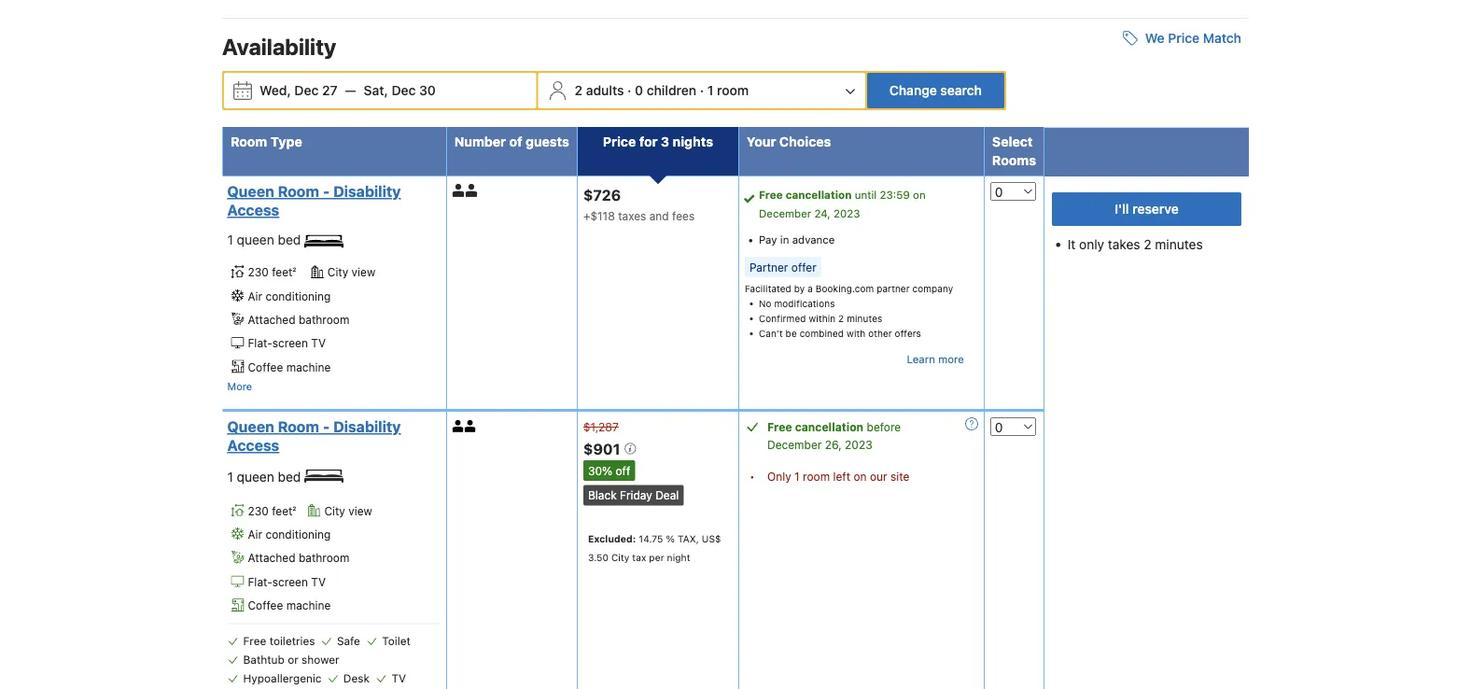Task type: describe. For each thing, give the bounding box(es) containing it.
1 air from the top
[[248, 289, 263, 302]]

1 vertical spatial occupancy image
[[465, 420, 477, 432]]

city inside 14.75 % tax, us$ 3.50 city tax per night
[[612, 551, 630, 563]]

1 vertical spatial room
[[803, 470, 830, 483]]

0 vertical spatial room
[[231, 134, 267, 149]]

company
[[913, 283, 954, 294]]

availability
[[222, 34, 336, 60]]

on inside until 23:59 on december 24, 2023
[[913, 189, 926, 201]]

safe
[[337, 634, 360, 648]]

city view for 'queen room - disability access' link corresponding to occupancy icon to the top
[[328, 266, 376, 279]]

coffee for bottom occupancy icon
[[248, 599, 283, 612]]

26,
[[825, 438, 842, 451]]

by
[[794, 283, 805, 294]]

we price match button
[[1116, 22, 1250, 55]]

conditioning for bottom occupancy icon 'queen room - disability access' link
[[266, 528, 331, 541]]

facilitated
[[745, 283, 792, 294]]

excluded:
[[588, 533, 636, 544]]

your choices
[[747, 134, 832, 149]]

fees
[[673, 209, 695, 222]]

desk
[[344, 672, 370, 685]]

30
[[419, 83, 436, 98]]

1 attached from the top
[[248, 313, 296, 326]]

i'll reserve
[[1115, 201, 1179, 217]]

search
[[941, 83, 983, 98]]

2 adults · 0 children · 1 room
[[575, 83, 749, 98]]

0 vertical spatial occupancy image
[[466, 184, 479, 197]]

rooms
[[993, 153, 1037, 168]]

3
[[661, 134, 670, 149]]

feet² for bottom occupancy icon
[[272, 504, 296, 517]]

1 queen bed for occupancy icon to the top
[[227, 232, 305, 248]]

number of guests
[[455, 134, 570, 149]]

price inside dropdown button
[[1169, 30, 1200, 46]]

takes
[[1108, 237, 1141, 252]]

minutes inside "no modifications confirmed within 2 minutes can't be combined with other offers"
[[847, 313, 883, 324]]

2 machine from the top
[[286, 599, 331, 612]]

2 attached bathroom from the top
[[248, 552, 350, 565]]

2 vertical spatial free
[[243, 634, 266, 648]]

flat- for bottom occupancy icon 'queen room - disability access' link
[[248, 575, 273, 588]]

queen for 'queen room - disability access' link corresponding to occupancy icon to the top
[[237, 232, 274, 248]]

•
[[750, 470, 755, 483]]

can't
[[759, 328, 783, 339]]

30% off
[[588, 464, 631, 477]]

conditioning for 'queen room - disability access' link corresponding to occupancy icon to the top
[[266, 289, 331, 302]]

learn more link
[[907, 350, 965, 369]]

14.75
[[639, 533, 664, 544]]

2 230 from the top
[[248, 504, 269, 517]]

1 230 from the top
[[248, 266, 269, 279]]

1 bed from the top
[[278, 232, 301, 248]]

other
[[869, 328, 893, 339]]

access for 'queen room - disability access' link corresponding to occupancy icon to the top
[[227, 201, 279, 219]]

- for bottom occupancy icon 'queen room - disability access' link
[[323, 418, 330, 436]]

23:59
[[880, 189, 910, 201]]

it only takes 2 minutes
[[1068, 237, 1204, 252]]

city view for bottom occupancy icon 'queen room - disability access' link
[[324, 504, 373, 517]]

0
[[635, 83, 644, 98]]

0 vertical spatial city
[[328, 266, 349, 279]]

0 vertical spatial minutes
[[1156, 237, 1204, 252]]

no modifications confirmed within 2 minutes can't be combined with other offers
[[759, 298, 922, 339]]

more
[[227, 380, 252, 393]]

toilet
[[382, 634, 411, 648]]

2 attached from the top
[[248, 552, 296, 565]]

taxes
[[618, 209, 647, 222]]

only
[[768, 470, 792, 483]]

black
[[588, 489, 617, 502]]

within
[[809, 313, 836, 324]]

2023 inside before december 26, 2023
[[845, 438, 873, 451]]

toiletries
[[270, 634, 315, 648]]

hypoallergenic
[[243, 672, 322, 685]]

in
[[781, 234, 790, 246]]

bathroom for bottom occupancy icon 'queen room - disability access' link
[[299, 552, 350, 565]]

feet² for occupancy icon to the top
[[272, 266, 296, 279]]

bathroom for 'queen room - disability access' link corresponding to occupancy icon to the top
[[299, 313, 350, 326]]

partner
[[877, 283, 910, 294]]

flat- for 'queen room - disability access' link corresponding to occupancy icon to the top
[[248, 337, 273, 350]]

off
[[616, 464, 631, 477]]

view for bottom occupancy icon
[[349, 504, 373, 517]]

2 screen from the top
[[273, 575, 308, 588]]

2 adults · 0 children · 1 room button
[[540, 73, 864, 108]]

modifications
[[775, 298, 835, 309]]

we price match
[[1146, 30, 1242, 46]]

or
[[288, 653, 299, 666]]

14.75 % tax, us$ 3.50 city tax per night
[[588, 533, 722, 563]]

adults
[[586, 83, 624, 98]]

queen for bottom occupancy icon 'queen room - disability access' link
[[237, 469, 274, 485]]

1 air conditioning from the top
[[248, 289, 331, 302]]

%
[[666, 533, 675, 544]]

bathtub
[[243, 653, 285, 666]]

sat, dec 30 button
[[356, 74, 443, 107]]

2 air from the top
[[248, 528, 263, 541]]

combined
[[800, 328, 844, 339]]

sat,
[[364, 83, 388, 98]]

deal
[[656, 489, 679, 502]]

- for 'queen room - disability access' link corresponding to occupancy icon to the top
[[323, 183, 330, 200]]

pay
[[759, 234, 778, 246]]

1 · from the left
[[628, 83, 632, 98]]

learn more
[[907, 353, 965, 366]]

coffee machine for bottom occupancy icon 'queen room - disability access' link
[[248, 599, 331, 612]]

match
[[1204, 30, 1242, 46]]

1 queen room - disability access from the top
[[227, 183, 401, 219]]

2 air conditioning from the top
[[248, 528, 331, 541]]

flat-screen tv for 'queen room - disability access' link corresponding to occupancy icon to the top
[[248, 337, 326, 350]]

change search
[[890, 83, 983, 98]]

confirmed
[[759, 313, 806, 324]]

room inside button
[[717, 83, 749, 98]]

2 horizontal spatial 2
[[1144, 237, 1152, 252]]

$726
[[584, 186, 621, 204]]

wed, dec 27 button
[[252, 74, 345, 107]]

bathtub or shower
[[243, 653, 339, 666]]

2 bed from the top
[[278, 469, 301, 485]]

2 · from the left
[[700, 83, 704, 98]]

until
[[855, 189, 877, 201]]

1 vertical spatial on
[[854, 470, 867, 483]]

black friday deal
[[588, 489, 679, 502]]

us$
[[702, 533, 722, 544]]

$901
[[584, 440, 624, 458]]



Task type: locate. For each thing, give the bounding box(es) containing it.
occupancy image
[[466, 184, 479, 197], [465, 420, 477, 432]]

access down 'more'
[[227, 437, 279, 454]]

nights
[[673, 134, 714, 149]]

city
[[328, 266, 349, 279], [324, 504, 345, 517], [612, 551, 630, 563]]

1 vertical spatial bed
[[278, 469, 301, 485]]

1 vertical spatial free
[[768, 420, 793, 433]]

cancellation for 2023
[[795, 420, 864, 433]]

view for occupancy icon to the top
[[352, 266, 376, 279]]

1 flat-screen tv from the top
[[248, 337, 326, 350]]

2 - from the top
[[323, 418, 330, 436]]

0 vertical spatial occupancy image
[[453, 184, 466, 197]]

1 vertical spatial queen room - disability access link
[[227, 417, 436, 455]]

free toiletries
[[243, 634, 315, 648]]

1 vertical spatial december
[[768, 438, 822, 451]]

0 vertical spatial 1 queen bed
[[227, 232, 305, 248]]

room
[[717, 83, 749, 98], [803, 470, 830, 483]]

and
[[650, 209, 669, 222]]

2 queen room - disability access from the top
[[227, 418, 401, 454]]

2 right the takes
[[1144, 237, 1152, 252]]

1 vertical spatial queen
[[227, 418, 274, 436]]

city view
[[328, 266, 376, 279], [324, 504, 373, 517]]

1 vertical spatial coffee machine
[[248, 599, 331, 612]]

2 dec from the left
[[392, 83, 416, 98]]

queen room - disability access link for occupancy icon to the top
[[227, 182, 436, 220]]

air
[[248, 289, 263, 302], [248, 528, 263, 541]]

1 vertical spatial city view
[[324, 504, 373, 517]]

2023 right the 26,
[[845, 438, 873, 451]]

on
[[913, 189, 926, 201], [854, 470, 867, 483]]

0 vertical spatial price
[[1169, 30, 1200, 46]]

1 queen room - disability access link from the top
[[227, 182, 436, 220]]

1 horizontal spatial 2
[[839, 313, 844, 324]]

0 vertical spatial machine
[[286, 360, 331, 373]]

1 vertical spatial conditioning
[[266, 528, 331, 541]]

0 vertical spatial screen
[[273, 337, 308, 350]]

room for 'queen room - disability access' link corresponding to occupancy icon to the top
[[278, 183, 319, 200]]

2 queen from the top
[[237, 469, 274, 485]]

free
[[759, 189, 783, 201], [768, 420, 793, 433], [243, 634, 266, 648]]

shower
[[302, 653, 339, 666]]

type
[[271, 134, 302, 149]]

· right children
[[700, 83, 704, 98]]

per
[[649, 551, 665, 563]]

for
[[639, 134, 658, 149]]

site
[[891, 470, 910, 483]]

on right left
[[854, 470, 867, 483]]

1 vertical spatial 230 feet²
[[248, 504, 296, 517]]

2 flat- from the top
[[248, 575, 273, 588]]

free cancellation for 2023
[[768, 420, 864, 433]]

change
[[890, 83, 937, 98]]

your
[[747, 134, 777, 149]]

1 feet² from the top
[[272, 266, 296, 279]]

0 vertical spatial view
[[352, 266, 376, 279]]

2 vertical spatial room
[[278, 418, 319, 436]]

1 disability from the top
[[333, 183, 401, 200]]

0 vertical spatial 230
[[248, 266, 269, 279]]

children
[[647, 83, 697, 98]]

our
[[870, 470, 888, 483]]

1 vertical spatial disability
[[333, 418, 401, 436]]

1 vertical spatial cancellation
[[795, 420, 864, 433]]

1 queen from the top
[[237, 232, 274, 248]]

1 attached bathroom from the top
[[248, 313, 350, 326]]

0 horizontal spatial on
[[854, 470, 867, 483]]

0 vertical spatial air
[[248, 289, 263, 302]]

view
[[352, 266, 376, 279], [349, 504, 373, 517]]

room
[[231, 134, 267, 149], [278, 183, 319, 200], [278, 418, 319, 436]]

2 disability from the top
[[333, 418, 401, 436]]

of
[[509, 134, 523, 149]]

coffee
[[248, 360, 283, 373], [248, 599, 283, 612]]

queen
[[237, 232, 274, 248], [237, 469, 274, 485]]

offer
[[792, 261, 817, 274]]

queen room - disability access link for bottom occupancy icon
[[227, 417, 436, 455]]

0 vertical spatial attached bathroom
[[248, 313, 350, 326]]

2 right 'within'
[[839, 313, 844, 324]]

flat- up the free toiletries
[[248, 575, 273, 588]]

1 horizontal spatial minutes
[[1156, 237, 1204, 252]]

1 horizontal spatial price
[[1169, 30, 1200, 46]]

0 vertical spatial queen room - disability access
[[227, 183, 401, 219]]

0 horizontal spatial 2
[[575, 83, 583, 98]]

minutes
[[1156, 237, 1204, 252], [847, 313, 883, 324]]

0 vertical spatial disability
[[333, 183, 401, 200]]

december inside before december 26, 2023
[[768, 438, 822, 451]]

2 queen room - disability access link from the top
[[227, 417, 436, 455]]

0 vertical spatial feet²
[[272, 266, 296, 279]]

0 vertical spatial bed
[[278, 232, 301, 248]]

2 1 queen bed from the top
[[227, 469, 305, 485]]

minutes up with
[[847, 313, 883, 324]]

room up your
[[717, 83, 749, 98]]

1 horizontal spatial dec
[[392, 83, 416, 98]]

2023
[[834, 207, 861, 220], [845, 438, 873, 451]]

price left for
[[603, 134, 636, 149]]

1 dec from the left
[[295, 83, 319, 98]]

left
[[834, 470, 851, 483]]

0 vertical spatial flat-
[[248, 337, 273, 350]]

bed
[[278, 232, 301, 248], [278, 469, 301, 485]]

2 bathroom from the top
[[299, 552, 350, 565]]

queen down 'more'
[[227, 418, 274, 436]]

1 vertical spatial free cancellation
[[768, 420, 864, 433]]

1 access from the top
[[227, 201, 279, 219]]

1 vertical spatial coffee
[[248, 599, 283, 612]]

free cancellation up 24, at the right
[[759, 189, 852, 201]]

2 conditioning from the top
[[266, 528, 331, 541]]

2 vertical spatial city
[[612, 551, 630, 563]]

room type
[[231, 134, 302, 149]]

2 inside "no modifications confirmed within 2 minutes can't be combined with other offers"
[[839, 313, 844, 324]]

2 occupancy image from the top
[[453, 420, 465, 432]]

free up pay
[[759, 189, 783, 201]]

we
[[1146, 30, 1165, 46]]

0 horizontal spatial room
[[717, 83, 749, 98]]

1 flat- from the top
[[248, 337, 273, 350]]

1 vertical spatial tv
[[311, 575, 326, 588]]

queen room - disability access down type
[[227, 183, 401, 219]]

occupancy image for occupancy icon to the top
[[453, 184, 466, 197]]

coffee up the free toiletries
[[248, 599, 283, 612]]

price right we
[[1169, 30, 1200, 46]]

flat-screen tv up 'more'
[[248, 337, 326, 350]]

1 vertical spatial queen room - disability access
[[227, 418, 401, 454]]

tax,
[[678, 533, 699, 544]]

1 vertical spatial bathroom
[[299, 552, 350, 565]]

$1,287
[[584, 420, 619, 433]]

price
[[1169, 30, 1200, 46], [603, 134, 636, 149]]

queen room - disability access down 'more'
[[227, 418, 401, 454]]

1 vertical spatial queen
[[237, 469, 274, 485]]

attached bathroom
[[248, 313, 350, 326], [248, 552, 350, 565]]

attached up the free toiletries
[[248, 552, 296, 565]]

0 horizontal spatial ·
[[628, 83, 632, 98]]

attached
[[248, 313, 296, 326], [248, 552, 296, 565]]

0 vertical spatial queen
[[237, 232, 274, 248]]

more details on meals and payment options image
[[966, 417, 979, 430]]

0 vertical spatial tv
[[311, 337, 326, 350]]

1 occupancy image from the top
[[453, 184, 466, 197]]

1 coffee machine from the top
[[248, 360, 331, 373]]

0 vertical spatial coffee machine
[[248, 360, 331, 373]]

0 vertical spatial 2
[[575, 83, 583, 98]]

flat-screen tv for bottom occupancy icon 'queen room - disability access' link
[[248, 575, 326, 588]]

until 23:59 on december 24, 2023
[[759, 189, 926, 220]]

night
[[667, 551, 691, 563]]

·
[[628, 83, 632, 98], [700, 83, 704, 98]]

2 feet² from the top
[[272, 504, 296, 517]]

24,
[[815, 207, 831, 220]]

before december 26, 2023
[[768, 420, 901, 451]]

1 vertical spatial air
[[248, 528, 263, 541]]

access down room type
[[227, 201, 279, 219]]

1 vertical spatial feet²
[[272, 504, 296, 517]]

queen
[[227, 183, 274, 200], [227, 418, 274, 436]]

cancellation up 24, at the right
[[786, 189, 852, 201]]

on right 23:59
[[913, 189, 926, 201]]

flat-screen tv up toiletries
[[248, 575, 326, 588]]

1 vertical spatial screen
[[273, 575, 308, 588]]

1 vertical spatial 2023
[[845, 438, 873, 451]]

0 vertical spatial air conditioning
[[248, 289, 331, 302]]

2 vertical spatial 2
[[839, 313, 844, 324]]

conditioning
[[266, 289, 331, 302], [266, 528, 331, 541]]

coffee machine up toiletries
[[248, 599, 331, 612]]

december inside until 23:59 on december 24, 2023
[[759, 207, 812, 220]]

1 coffee from the top
[[248, 360, 283, 373]]

coffee up 'more'
[[248, 360, 283, 373]]

0 vertical spatial 2023
[[834, 207, 861, 220]]

—
[[345, 83, 356, 98]]

1 vertical spatial room
[[278, 183, 319, 200]]

queen down room type
[[227, 183, 274, 200]]

only
[[1080, 237, 1105, 252]]

coffee for occupancy icon to the top
[[248, 360, 283, 373]]

partner offer facilitated by a booking.com partner company
[[745, 261, 954, 294]]

0 vertical spatial attached
[[248, 313, 296, 326]]

230 feet² for bottom occupancy icon 'queen room - disability access' link
[[248, 504, 296, 517]]

1 vertical spatial attached bathroom
[[248, 552, 350, 565]]

0 vertical spatial 230 feet²
[[248, 266, 296, 279]]

1 vertical spatial attached
[[248, 552, 296, 565]]

2 coffee from the top
[[248, 599, 283, 612]]

december up the only
[[768, 438, 822, 451]]

1 horizontal spatial ·
[[700, 83, 704, 98]]

free for before december 26, 2023
[[768, 420, 793, 433]]

number
[[455, 134, 506, 149]]

disability
[[333, 183, 401, 200], [333, 418, 401, 436]]

30% off. you're getting a reduced rate because this property is offering a discount.. element
[[584, 460, 635, 481]]

black friday deal. you're getting a reduced rate because this property is offering a discount when you book before nov 29, 2023 and stay before dec 31, 2024.. element
[[584, 485, 684, 506]]

1 vertical spatial machine
[[286, 599, 331, 612]]

1 queen bed for bottom occupancy icon
[[227, 469, 305, 485]]

0 vertical spatial -
[[323, 183, 330, 200]]

1 horizontal spatial room
[[803, 470, 830, 483]]

occupancy image for bottom occupancy icon
[[453, 420, 465, 432]]

cancellation for december
[[786, 189, 852, 201]]

0 vertical spatial on
[[913, 189, 926, 201]]

room left left
[[803, 470, 830, 483]]

1 vertical spatial city
[[324, 504, 345, 517]]

1 machine from the top
[[286, 360, 331, 373]]

0 horizontal spatial price
[[603, 134, 636, 149]]

room for bottom occupancy icon 'queen room - disability access' link
[[278, 418, 319, 436]]

2023 inside until 23:59 on december 24, 2023
[[834, 207, 861, 220]]

free up bathtub in the bottom of the page
[[243, 634, 266, 648]]

be
[[786, 328, 797, 339]]

1 vertical spatial flat-
[[248, 575, 273, 588]]

2023 right 24, at the right
[[834, 207, 861, 220]]

1 vertical spatial minutes
[[847, 313, 883, 324]]

0 vertical spatial queen
[[227, 183, 274, 200]]

attached bathroom up 'more'
[[248, 313, 350, 326]]

coffee machine
[[248, 360, 331, 373], [248, 599, 331, 612]]

1 bathroom from the top
[[299, 313, 350, 326]]

coffee machine up 'more'
[[248, 360, 331, 373]]

flat- up 'more'
[[248, 337, 273, 350]]

1 vertical spatial -
[[323, 418, 330, 436]]

free for until 23:59 on december 24, 2023
[[759, 189, 783, 201]]

it
[[1068, 237, 1076, 252]]

2 flat-screen tv from the top
[[248, 575, 326, 588]]

more
[[939, 353, 965, 366]]

i'll reserve button
[[1053, 192, 1242, 226]]

1 - from the top
[[323, 183, 330, 200]]

1 screen from the top
[[273, 337, 308, 350]]

2 inside button
[[575, 83, 583, 98]]

0 vertical spatial room
[[717, 83, 749, 98]]

2 230 feet² from the top
[[248, 504, 296, 517]]

0 vertical spatial cancellation
[[786, 189, 852, 201]]

1 vertical spatial price
[[603, 134, 636, 149]]

230 feet² for 'queen room - disability access' link corresponding to occupancy icon to the top
[[248, 266, 296, 279]]

no
[[759, 298, 772, 309]]

+$118
[[584, 209, 615, 222]]

price for 3 nights
[[603, 134, 714, 149]]

minutes down i'll reserve button
[[1156, 237, 1204, 252]]

-
[[323, 183, 330, 200], [323, 418, 330, 436]]

disability for 'queen room - disability access' link corresponding to occupancy icon to the top
[[333, 183, 401, 200]]

0 vertical spatial access
[[227, 201, 279, 219]]

free cancellation for december
[[759, 189, 852, 201]]

a
[[808, 283, 813, 294]]

1 queen bed
[[227, 232, 305, 248], [227, 469, 305, 485]]

dec left 30
[[392, 83, 416, 98]]

1 inside button
[[708, 83, 714, 98]]

1 vertical spatial 2
[[1144, 237, 1152, 252]]

1 vertical spatial flat-screen tv
[[248, 575, 326, 588]]

december
[[759, 207, 812, 220], [768, 438, 822, 451]]

$726 +$118 taxes and fees
[[584, 186, 695, 222]]

before
[[867, 420, 901, 433]]

2 queen from the top
[[227, 418, 274, 436]]

attached bathroom up toiletries
[[248, 552, 350, 565]]

dec left 27 in the left of the page
[[295, 83, 319, 98]]

0 vertical spatial free cancellation
[[759, 189, 852, 201]]

free up the only
[[768, 420, 793, 433]]

cancellation
[[786, 189, 852, 201], [795, 420, 864, 433]]

1 horizontal spatial on
[[913, 189, 926, 201]]

0 horizontal spatial dec
[[295, 83, 319, 98]]

change search button
[[868, 73, 1005, 108]]

1 queen from the top
[[227, 183, 274, 200]]

1 vertical spatial 230
[[248, 504, 269, 517]]

coffee machine for 'queen room - disability access' link corresponding to occupancy icon to the top
[[248, 360, 331, 373]]

december up in
[[759, 207, 812, 220]]

0 horizontal spatial minutes
[[847, 313, 883, 324]]

cancellation up the 26,
[[795, 420, 864, 433]]

27
[[322, 83, 338, 98]]

2 left adults
[[575, 83, 583, 98]]

1 vertical spatial access
[[227, 437, 279, 454]]

3.50
[[588, 551, 609, 563]]

0 vertical spatial free
[[759, 189, 783, 201]]

attached up 'more'
[[248, 313, 296, 326]]

2 vertical spatial tv
[[392, 672, 406, 685]]

0 vertical spatial coffee
[[248, 360, 283, 373]]

1 conditioning from the top
[[266, 289, 331, 302]]

occupancy image
[[453, 184, 466, 197], [453, 420, 465, 432]]

1 vertical spatial air conditioning
[[248, 528, 331, 541]]

free cancellation up the 26,
[[768, 420, 864, 433]]

2 access from the top
[[227, 437, 279, 454]]

1 vertical spatial view
[[349, 504, 373, 517]]

0 vertical spatial queen room - disability access link
[[227, 182, 436, 220]]

2 coffee machine from the top
[[248, 599, 331, 612]]

1 1 queen bed from the top
[[227, 232, 305, 248]]

0 vertical spatial flat-screen tv
[[248, 337, 326, 350]]

· left 0 on the left of the page
[[628, 83, 632, 98]]

choices
[[780, 134, 832, 149]]

0 vertical spatial bathroom
[[299, 313, 350, 326]]

access for bottom occupancy icon 'queen room - disability access' link
[[227, 437, 279, 454]]

select
[[993, 134, 1033, 149]]

1 vertical spatial occupancy image
[[453, 420, 465, 432]]

dec
[[295, 83, 319, 98], [392, 83, 416, 98]]

queen room - disability access link
[[227, 182, 436, 220], [227, 417, 436, 455]]

0 vertical spatial december
[[759, 207, 812, 220]]

disability for bottom occupancy icon 'queen room - disability access' link
[[333, 418, 401, 436]]

1 230 feet² from the top
[[248, 266, 296, 279]]

offers
[[895, 328, 922, 339]]

1 vertical spatial 1 queen bed
[[227, 469, 305, 485]]

advance
[[793, 234, 835, 246]]



Task type: vqa. For each thing, say whether or not it's contained in the screenshot.
Cambodia
no



